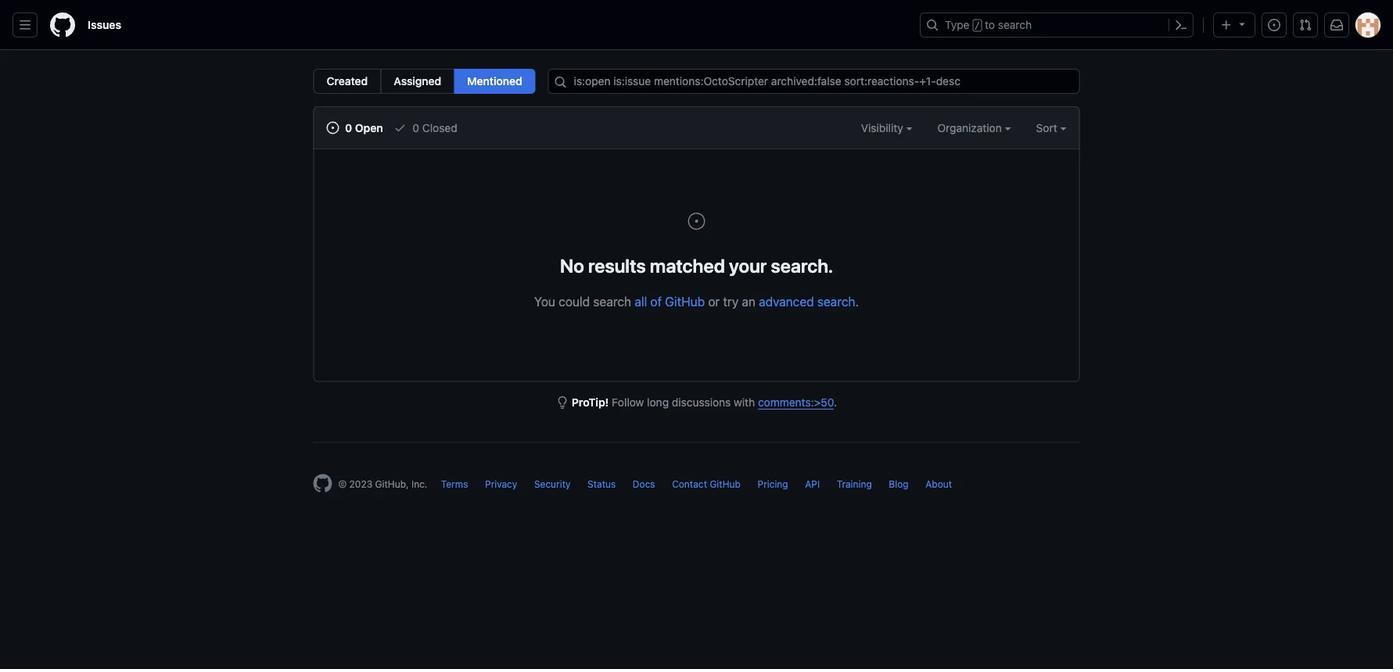 Task type: vqa. For each thing, say whether or not it's contained in the screenshot.
API
yes



Task type: locate. For each thing, give the bounding box(es) containing it.
security link
[[534, 479, 571, 490]]

api
[[805, 479, 820, 490]]

1 vertical spatial github
[[710, 479, 741, 490]]

0 closed link
[[394, 120, 458, 136]]

github,
[[375, 479, 409, 490]]

Issues search field
[[548, 69, 1080, 94]]

open
[[355, 121, 383, 134]]

1 horizontal spatial issue opened image
[[1268, 19, 1281, 31]]

docs link
[[633, 479, 655, 490]]

0 vertical spatial .
[[856, 294, 859, 309]]

search right to
[[998, 18, 1032, 31]]

follow
[[612, 396, 644, 409]]

0 left open at left
[[345, 121, 352, 134]]

0 horizontal spatial .
[[834, 396, 837, 409]]

github right of
[[665, 294, 705, 309]]

no results matched your search.
[[560, 255, 833, 277]]

protip! follow long discussions with comments:>50 .
[[572, 396, 837, 409]]

issue opened image left git pull request image on the top right of page
[[1268, 19, 1281, 31]]

github
[[665, 294, 705, 309], [710, 479, 741, 490]]

no
[[560, 255, 584, 277]]

protip!
[[572, 396, 609, 409]]

git pull request image
[[1300, 19, 1312, 31]]

sort button
[[1036, 120, 1067, 136]]

homepage image
[[313, 475, 332, 493]]

0 right check 'image'
[[413, 121, 419, 134]]

you
[[534, 294, 556, 309]]

api link
[[805, 479, 820, 490]]

contact github
[[672, 479, 741, 490]]

2 0 from the left
[[413, 121, 419, 134]]

could
[[559, 294, 590, 309]]

0 horizontal spatial search
[[593, 294, 632, 309]]

search left 'all'
[[593, 294, 632, 309]]

created
[[327, 75, 368, 88]]

search
[[998, 18, 1032, 31], [593, 294, 632, 309], [818, 294, 856, 309]]

issue opened image
[[1268, 19, 1281, 31], [327, 122, 339, 134]]

issue opened image left 0 open
[[327, 122, 339, 134]]

search image
[[555, 76, 567, 88]]

homepage image
[[50, 13, 75, 38]]

1 0 from the left
[[345, 121, 352, 134]]

about link
[[926, 479, 952, 490]]

footer
[[301, 442, 1093, 532]]

0
[[345, 121, 352, 134], [413, 121, 419, 134]]

0 for closed
[[413, 121, 419, 134]]

.
[[856, 294, 859, 309], [834, 396, 837, 409]]

0 for open
[[345, 121, 352, 134]]

issue opened image inside 0 open link
[[327, 122, 339, 134]]

0 open link
[[327, 120, 383, 136]]

1 horizontal spatial github
[[710, 479, 741, 490]]

training link
[[837, 479, 872, 490]]

visibility
[[861, 121, 906, 134]]

pricing link
[[758, 479, 788, 490]]

check image
[[394, 122, 407, 134]]

0 vertical spatial github
[[665, 294, 705, 309]]

advanced
[[759, 294, 814, 309]]

contact github link
[[672, 479, 741, 490]]

1 vertical spatial issue opened image
[[327, 122, 339, 134]]

or
[[708, 294, 720, 309]]

issues element
[[313, 69, 536, 94]]

0 horizontal spatial issue opened image
[[327, 122, 339, 134]]

Search all issues text field
[[548, 69, 1080, 94]]

plus image
[[1221, 19, 1233, 31]]

issue opened image
[[687, 212, 706, 231]]

©
[[338, 479, 347, 490]]

1 horizontal spatial .
[[856, 294, 859, 309]]

0 horizontal spatial 0
[[345, 121, 352, 134]]

github right contact
[[710, 479, 741, 490]]

mentioned link
[[454, 69, 536, 94]]

all
[[635, 294, 647, 309]]

search down the search.
[[818, 294, 856, 309]]

organization button
[[938, 120, 1011, 136]]

inc.
[[412, 479, 428, 490]]

type
[[945, 18, 970, 31]]

1 horizontal spatial 0
[[413, 121, 419, 134]]

1 horizontal spatial search
[[818, 294, 856, 309]]

© 2023 github, inc.
[[338, 479, 428, 490]]



Task type: describe. For each thing, give the bounding box(es) containing it.
try
[[723, 294, 739, 309]]

assigned
[[394, 75, 442, 88]]

0 closed
[[410, 121, 458, 134]]

blog link
[[889, 479, 909, 490]]

about
[[926, 479, 952, 490]]

organization
[[938, 121, 1005, 134]]

sort
[[1036, 121, 1058, 134]]

mentioned
[[467, 75, 522, 88]]

0 open
[[342, 121, 383, 134]]

of
[[651, 294, 662, 309]]

footer containing © 2023 github, inc.
[[301, 442, 1093, 532]]

security
[[534, 479, 571, 490]]

you could search all of github or try an advanced search .
[[534, 294, 859, 309]]

closed
[[422, 121, 458, 134]]

comments:>50 link
[[758, 396, 834, 409]]

created link
[[313, 69, 381, 94]]

github inside 'footer'
[[710, 479, 741, 490]]

visibility button
[[861, 120, 913, 136]]

contact
[[672, 479, 707, 490]]

2 horizontal spatial search
[[998, 18, 1032, 31]]

command palette image
[[1175, 19, 1188, 31]]

training
[[837, 479, 872, 490]]

with
[[734, 396, 755, 409]]

privacy link
[[485, 479, 517, 490]]

matched
[[650, 255, 725, 277]]

all of github link
[[635, 294, 705, 309]]

light bulb image
[[556, 397, 569, 409]]

type / to search
[[945, 18, 1032, 31]]

results
[[588, 255, 646, 277]]

notifications image
[[1331, 19, 1343, 31]]

advanced search link
[[759, 294, 856, 309]]

privacy
[[485, 479, 517, 490]]

triangle down image
[[1236, 18, 1249, 30]]

your
[[729, 255, 767, 277]]

issues
[[88, 18, 121, 31]]

2023
[[349, 479, 373, 490]]

search.
[[771, 255, 833, 277]]

pricing
[[758, 479, 788, 490]]

to
[[985, 18, 995, 31]]

0 vertical spatial issue opened image
[[1268, 19, 1281, 31]]

comments:>50
[[758, 396, 834, 409]]

/
[[975, 20, 980, 31]]

status
[[588, 479, 616, 490]]

assigned link
[[380, 69, 455, 94]]

docs
[[633, 479, 655, 490]]

blog
[[889, 479, 909, 490]]

long
[[647, 396, 669, 409]]

terms link
[[441, 479, 468, 490]]

terms
[[441, 479, 468, 490]]

an
[[742, 294, 756, 309]]

0 horizontal spatial github
[[665, 294, 705, 309]]

1 vertical spatial .
[[834, 396, 837, 409]]

discussions
[[672, 396, 731, 409]]

status link
[[588, 479, 616, 490]]



